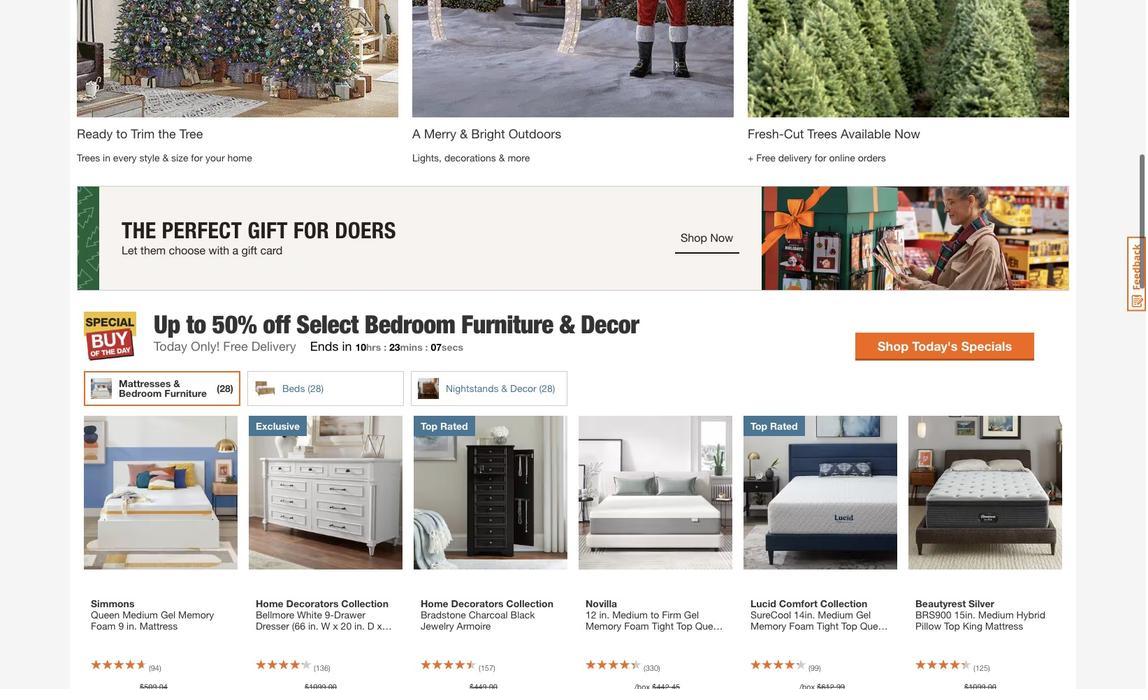 Task type: vqa. For each thing, say whether or not it's contained in the screenshot.
3.5 Stars Image at the top
no



Task type: locate. For each thing, give the bounding box(es) containing it.
top inside beautyrest silver brs900 15in. medium hybrid pillow top king mattress
[[944, 620, 960, 632]]

x right d at bottom left
[[377, 620, 382, 632]]

35.75
[[256, 631, 280, 643]]

0 horizontal spatial memory
[[178, 609, 214, 621]]

2 28 from the left
[[310, 383, 321, 394]]

1 vertical spatial bedroom
[[119, 387, 162, 399]]

1 horizontal spatial furniture
[[461, 310, 554, 339]]

1 x from the left
[[333, 620, 338, 632]]

x right 'w'
[[333, 620, 338, 632]]

collection inside lucid comfort collection surecool 14in. medium gel memory foam tight top queen mattress
[[821, 598, 868, 610]]

special buy logo image
[[84, 312, 136, 361]]

1 top rated from the left
[[421, 420, 468, 432]]

bradstone charcoal black jewelry armoire image
[[414, 416, 568, 570]]

2 collection from the left
[[506, 598, 554, 610]]

a merry & bright outdoors
[[412, 126, 562, 141]]

) for ( 157 )
[[494, 664, 495, 673]]

orders
[[858, 152, 886, 164]]

2 top rated from the left
[[751, 420, 798, 432]]

0 horizontal spatial foam
[[91, 620, 116, 632]]

furniture up secs
[[461, 310, 554, 339]]

23
[[389, 341, 400, 353]]

collection inside home decorators collection bradstone charcoal black jewelry armoire
[[506, 598, 554, 610]]

the perfect gift for doers - let them choose with a gift card. shop now image
[[77, 186, 1070, 291]]

2 : from the left
[[425, 341, 428, 353]]

2 decorators from the left
[[451, 598, 504, 610]]

mattress right 9
[[140, 620, 178, 632]]

3 medium from the left
[[979, 609, 1014, 621]]

0 horizontal spatial furniture
[[165, 387, 207, 399]]

94
[[151, 664, 159, 673]]

memory inside simmons queen medium gel memory foam 9 in. mattress
[[178, 609, 214, 621]]

top inside lucid comfort collection surecool 14in. medium gel memory foam tight top queen mattress
[[842, 620, 858, 632]]

2 horizontal spatial medium
[[979, 609, 1014, 621]]

mattress down surecool
[[751, 631, 789, 643]]

bedroom inside mattresses & bedroom furniture
[[119, 387, 162, 399]]

lights, decorations & more
[[412, 152, 530, 164]]

1 decorators from the left
[[286, 598, 339, 610]]

in. right 9
[[127, 620, 137, 632]]

0 horizontal spatial 28
[[220, 383, 231, 394]]

medium right 15in.
[[979, 609, 1014, 621]]

ready to trim the tree
[[77, 126, 203, 141]]

1 horizontal spatial decor
[[581, 310, 639, 339]]

1 horizontal spatial x
[[377, 620, 382, 632]]

0 horizontal spatial decor
[[510, 382, 537, 394]]

) for ( 136 )
[[329, 664, 330, 673]]

1 horizontal spatial in.
[[308, 620, 319, 632]]

surecool 14in. medium gel memory foam tight top queen mattress image
[[744, 416, 898, 570]]

1 horizontal spatial  image
[[412, 0, 734, 118]]

bedroom up mins
[[365, 310, 455, 339]]

decorators up 'w'
[[286, 598, 339, 610]]

x
[[333, 620, 338, 632], [377, 620, 382, 632]]

2 horizontal spatial  image
[[748, 0, 1070, 118]]

1 horizontal spatial memory
[[751, 620, 787, 632]]

3  image from the left
[[748, 0, 1070, 118]]

( 99 )
[[809, 664, 821, 673]]

gel inside simmons queen medium gel memory foam 9 in. mattress
[[161, 609, 176, 621]]

0 horizontal spatial queen
[[91, 609, 120, 621]]

50%
[[212, 310, 257, 339]]

collection
[[341, 598, 389, 610], [506, 598, 554, 610], [821, 598, 868, 610]]

jewelry
[[421, 620, 454, 632]]

home up jewelry on the left
[[421, 598, 449, 610]]

0 vertical spatial furniture
[[461, 310, 554, 339]]

1 collection from the left
[[341, 598, 389, 610]]

rated for decorators
[[440, 420, 468, 432]]

outdoors
[[509, 126, 562, 141]]

bright
[[471, 126, 505, 141]]

:
[[384, 341, 387, 353], [425, 341, 428, 353]]

trees up the '+ free delivery for online orders'
[[808, 126, 838, 141]]

0 vertical spatial bedroom
[[365, 310, 455, 339]]

armoire
[[457, 620, 491, 632]]

1 horizontal spatial mattress
[[751, 631, 789, 643]]

28 inside nightstands & decor ( 28 )
[[542, 383, 553, 394]]

1 horizontal spatial rated
[[770, 420, 798, 432]]

1  image from the left
[[77, 0, 398, 118]]

ends in 10 hrs : 23 mins : 07 secs
[[310, 339, 464, 354]]

1 rated from the left
[[440, 420, 468, 432]]

(
[[217, 383, 220, 394], [308, 383, 310, 394], [539, 383, 542, 394], [149, 664, 151, 673], [314, 664, 316, 673], [479, 664, 481, 673], [644, 664, 646, 673], [809, 664, 811, 673], [974, 664, 976, 673]]

: left 23
[[384, 341, 387, 353]]

feedback link image
[[1128, 236, 1147, 312]]

1 horizontal spatial 28
[[310, 383, 321, 394]]

mattress inside beautyrest silver brs900 15in. medium hybrid pillow top king mattress
[[986, 620, 1024, 632]]

trim
[[131, 126, 155, 141]]

0 horizontal spatial in.
[[127, 620, 137, 632]]

furniture
[[461, 310, 554, 339], [165, 387, 207, 399]]

foam
[[91, 620, 116, 632], [789, 620, 814, 632]]

medium inside simmons queen medium gel memory foam 9 in. mattress
[[122, 609, 158, 621]]

15in.
[[955, 609, 976, 621]]

home up the dresser
[[256, 598, 284, 610]]

medium up ( 94 )
[[122, 609, 158, 621]]

0 horizontal spatial gel
[[161, 609, 176, 621]]

1 horizontal spatial trees
[[808, 126, 838, 141]]

0 horizontal spatial to
[[116, 126, 127, 141]]

home inside home decorators collection bellmore white 9-drawer dresser (66 in. w x 20 in. d x 35.75 h)
[[256, 598, 284, 610]]

( for ( 330 )
[[644, 664, 646, 673]]

1 horizontal spatial decorators
[[451, 598, 504, 610]]

w
[[321, 620, 330, 632]]

to left trim at the left of page
[[116, 126, 127, 141]]

0 horizontal spatial collection
[[341, 598, 389, 610]]

foam left 9
[[91, 620, 116, 632]]

home
[[256, 598, 284, 610], [421, 598, 449, 610]]

furniture left the "( 28 )"
[[165, 387, 207, 399]]

foam down comfort
[[789, 620, 814, 632]]

collection for medium
[[821, 598, 868, 610]]

1 horizontal spatial medium
[[818, 609, 854, 621]]

1 horizontal spatial to
[[186, 310, 206, 339]]

1 horizontal spatial for
[[815, 152, 827, 164]]

1 medium from the left
[[122, 609, 158, 621]]

for left "online"
[[815, 152, 827, 164]]

&
[[460, 126, 468, 141], [162, 152, 169, 164], [499, 152, 505, 164], [560, 310, 575, 339], [174, 377, 180, 389], [501, 382, 508, 394]]

decorators for charcoal
[[451, 598, 504, 610]]

3 in. from the left
[[354, 620, 365, 632]]

0 horizontal spatial decorators
[[286, 598, 339, 610]]

beds ( 28 )
[[282, 382, 324, 394]]

to for trim
[[116, 126, 127, 141]]

1 gel from the left
[[161, 609, 176, 621]]

 image
[[77, 0, 398, 118], [412, 0, 734, 118], [748, 0, 1070, 118]]

( 330 )
[[644, 664, 660, 673]]

collection inside home decorators collection bellmore white 9-drawer dresser (66 in. w x 20 in. d x 35.75 h)
[[341, 598, 389, 610]]

0 vertical spatial to
[[116, 126, 127, 141]]

20
[[341, 620, 352, 632]]

0 horizontal spatial medium
[[122, 609, 158, 621]]

in. left d at bottom left
[[354, 620, 365, 632]]

& inside nightstands & decor ( 28 )
[[501, 382, 508, 394]]

1 horizontal spatial collection
[[506, 598, 554, 610]]

9-
[[325, 609, 334, 621]]

decorators up the armoire
[[451, 598, 504, 610]]

tight
[[817, 620, 839, 632]]

in. left 'w'
[[308, 620, 319, 632]]

2 rated from the left
[[770, 420, 798, 432]]

queen inside lucid comfort collection surecool 14in. medium gel memory foam tight top queen mattress
[[860, 620, 889, 632]]

1 vertical spatial trees
[[77, 152, 100, 164]]

mattress right the king
[[986, 620, 1024, 632]]

medium
[[122, 609, 158, 621], [818, 609, 854, 621], [979, 609, 1014, 621]]

1 horizontal spatial queen
[[860, 620, 889, 632]]

1 horizontal spatial bedroom
[[365, 310, 455, 339]]

home decorators collection bradstone charcoal black jewelry armoire
[[421, 598, 554, 632]]

2 foam from the left
[[789, 620, 814, 632]]

black
[[511, 609, 535, 621]]

( 28 )
[[217, 383, 233, 394]]

1 horizontal spatial gel
[[856, 609, 871, 621]]

d
[[368, 620, 374, 632]]

 image for outdoors
[[412, 0, 734, 118]]

1 for from the left
[[191, 152, 203, 164]]

2 home from the left
[[421, 598, 449, 610]]

trees left in
[[77, 152, 100, 164]]

medium right 14in.
[[818, 609, 854, 621]]

2 medium from the left
[[818, 609, 854, 621]]

hybrid
[[1017, 609, 1046, 621]]

0 vertical spatial decor
[[581, 310, 639, 339]]

2 gel from the left
[[856, 609, 871, 621]]

(66
[[292, 620, 306, 632]]

1 vertical spatial decor
[[510, 382, 537, 394]]

0 horizontal spatial mattress
[[140, 620, 178, 632]]

1 horizontal spatial top rated
[[751, 420, 798, 432]]

bedroom down special buy logo
[[119, 387, 162, 399]]

2 horizontal spatial 28
[[542, 383, 553, 394]]

( for ( 94 )
[[149, 664, 151, 673]]

home for bradstone charcoal black jewelry armoire
[[421, 598, 449, 610]]

1 vertical spatial furniture
[[165, 387, 207, 399]]

0 horizontal spatial top rated
[[421, 420, 468, 432]]

to
[[116, 126, 127, 141], [186, 310, 206, 339]]

0 horizontal spatial x
[[333, 620, 338, 632]]

125
[[976, 664, 989, 673]]

novilla
[[586, 598, 617, 610]]

decor
[[581, 310, 639, 339], [510, 382, 537, 394]]

1 horizontal spatial :
[[425, 341, 428, 353]]

2  image from the left
[[412, 0, 734, 118]]

home inside home decorators collection bradstone charcoal black jewelry armoire
[[421, 598, 449, 610]]

to right up
[[186, 310, 206, 339]]

0 horizontal spatial  image
[[77, 0, 398, 118]]

0 horizontal spatial :
[[384, 341, 387, 353]]

1 horizontal spatial home
[[421, 598, 449, 610]]

1 foam from the left
[[91, 620, 116, 632]]

1 vertical spatial to
[[186, 310, 206, 339]]

mattress
[[140, 620, 178, 632], [986, 620, 1024, 632], [751, 631, 789, 643]]

3 collection from the left
[[821, 598, 868, 610]]

in.
[[127, 620, 137, 632], [308, 620, 319, 632], [354, 620, 365, 632]]

exclusive
[[256, 420, 300, 432]]

novilla link
[[586, 598, 726, 632]]

)
[[231, 383, 233, 394], [321, 383, 324, 394], [553, 383, 555, 394], [159, 664, 161, 673], [329, 664, 330, 673], [494, 664, 495, 673], [659, 664, 660, 673], [819, 664, 821, 673], [989, 664, 990, 673]]

to for 50%
[[186, 310, 206, 339]]

shop today's specials
[[878, 338, 1012, 354]]

decorators inside home decorators collection bradstone charcoal black jewelry armoire
[[451, 598, 504, 610]]

gel right tight
[[856, 609, 871, 621]]

1 home from the left
[[256, 598, 284, 610]]

) for ( 99 )
[[819, 664, 821, 673]]

queen
[[91, 609, 120, 621], [860, 620, 889, 632]]

top rated for home
[[421, 420, 468, 432]]

: left 07
[[425, 341, 428, 353]]

shop today's specials link
[[856, 333, 1035, 359]]

top rated
[[421, 420, 468, 432], [751, 420, 798, 432]]

) for ( 28 )
[[231, 383, 233, 394]]

0 horizontal spatial for
[[191, 152, 203, 164]]

gel inside lucid comfort collection surecool 14in. medium gel memory foam tight top queen mattress
[[856, 609, 871, 621]]

mins
[[400, 341, 423, 353]]

2 horizontal spatial collection
[[821, 598, 868, 610]]

memory inside lucid comfort collection surecool 14in. medium gel memory foam tight top queen mattress
[[751, 620, 787, 632]]

gel right 9
[[161, 609, 176, 621]]

2 horizontal spatial in.
[[354, 620, 365, 632]]

2 horizontal spatial mattress
[[986, 620, 1024, 632]]

0 horizontal spatial home
[[256, 598, 284, 610]]

1 horizontal spatial foam
[[789, 620, 814, 632]]

3 28 from the left
[[542, 383, 553, 394]]

lucid comfort collection surecool 14in. medium gel memory foam tight top queen mattress
[[751, 598, 889, 643]]

foam inside simmons queen medium gel memory foam 9 in. mattress
[[91, 620, 116, 632]]

available
[[841, 126, 891, 141]]

medium inside lucid comfort collection surecool 14in. medium gel memory foam tight top queen mattress
[[818, 609, 854, 621]]

for right the size
[[191, 152, 203, 164]]

home decorators collection bellmore white 9-drawer dresser (66 in. w x 20 in. d x 35.75 h)
[[256, 598, 389, 643]]

the
[[158, 126, 176, 141]]

1 in. from the left
[[127, 620, 137, 632]]

0 horizontal spatial bedroom
[[119, 387, 162, 399]]

 image for now
[[748, 0, 1070, 118]]

decorators inside home decorators collection bellmore white 9-drawer dresser (66 in. w x 20 in. d x 35.75 h)
[[286, 598, 339, 610]]

1 28 from the left
[[220, 383, 231, 394]]

for
[[191, 152, 203, 164], [815, 152, 827, 164]]

) inside the "beds ( 28 )"
[[321, 383, 324, 394]]

0 horizontal spatial rated
[[440, 420, 468, 432]]

lights,
[[412, 152, 442, 164]]



Task type: describe. For each thing, give the bounding box(es) containing it.
( 94 )
[[149, 664, 161, 673]]

trees in every style & size for your home
[[77, 152, 252, 164]]

( inside the "beds ( 28 )"
[[308, 383, 310, 394]]

today only!
[[154, 339, 220, 354]]

cut
[[784, 126, 804, 141]]

now
[[895, 126, 921, 141]]

home for bellmore white 9-drawer dresser (66 in. w x 20 in. d x 35.75 h)
[[256, 598, 284, 610]]

) for ( 330 )
[[659, 664, 660, 673]]

& inside mattresses & bedroom furniture
[[174, 377, 180, 389]]

in. inside simmons queen medium gel memory foam 9 in. mattress
[[127, 620, 137, 632]]

decorators for white
[[286, 598, 339, 610]]

) for ( 125 )
[[989, 664, 990, 673]]

bellmore white 9-drawer dresser (66 in. w x 20 in. d x 35.75 h) image
[[249, 416, 403, 570]]

tree
[[179, 126, 203, 141]]

9
[[118, 620, 124, 632]]

free
[[757, 152, 776, 164]]

( 136 )
[[314, 664, 330, 673]]

) for ( 94 )
[[159, 664, 161, 673]]

2 x from the left
[[377, 620, 382, 632]]

dresser
[[256, 620, 289, 632]]

your
[[206, 152, 225, 164]]

decorations
[[445, 152, 496, 164]]

( for ( 157 )
[[479, 664, 481, 673]]

home
[[228, 152, 252, 164]]

( for ( 28 )
[[217, 383, 220, 394]]

merry
[[424, 126, 457, 141]]

) inside nightstands & decor ( 28 )
[[553, 383, 555, 394]]

brs900
[[916, 609, 952, 621]]

style
[[139, 152, 160, 164]]

( 157 )
[[479, 664, 495, 673]]

ends in
[[310, 339, 352, 354]]

10
[[355, 341, 366, 353]]

h)
[[283, 631, 293, 643]]

lucid
[[751, 598, 777, 610]]

07
[[431, 341, 442, 353]]

28 inside the "beds ( 28 )"
[[310, 383, 321, 394]]

99
[[811, 664, 819, 673]]

+
[[748, 152, 754, 164]]

mattresses
[[119, 377, 171, 389]]

ready
[[77, 126, 113, 141]]

delivery
[[779, 152, 812, 164]]

beautyrest silver brs900 15in. medium hybrid pillow top king mattress
[[916, 598, 1046, 632]]

king
[[963, 620, 983, 632]]

330
[[646, 664, 659, 673]]

size
[[171, 152, 188, 164]]

white
[[297, 609, 322, 621]]

fresh-
[[748, 126, 784, 141]]

drawer
[[334, 609, 366, 621]]

1 : from the left
[[384, 341, 387, 353]]

a
[[412, 126, 421, 141]]

brs900 15in. medium hybrid pillow top king mattress image
[[909, 416, 1063, 570]]

today only! free delivery
[[154, 339, 296, 354]]

foam inside lucid comfort collection surecool 14in. medium gel memory foam tight top queen mattress
[[789, 620, 814, 632]]

mattress inside lucid comfort collection surecool 14in. medium gel memory foam tight top queen mattress
[[751, 631, 789, 643]]

more
[[508, 152, 530, 164]]

2 in. from the left
[[308, 620, 319, 632]]

beds
[[282, 382, 305, 394]]

online
[[829, 152, 856, 164]]

nightstands & decor ( 28 )
[[446, 382, 555, 394]]

decor inside nightstands & decor ( 28 )
[[510, 382, 537, 394]]

136
[[316, 664, 329, 673]]

mattress inside simmons queen medium gel memory foam 9 in. mattress
[[140, 620, 178, 632]]

( for ( 136 )
[[314, 664, 316, 673]]

select
[[296, 310, 358, 339]]

simmons
[[91, 598, 135, 610]]

fresh-cut trees available now
[[748, 126, 921, 141]]

( for ( 125 )
[[974, 664, 976, 673]]

( for ( 99 )
[[809, 664, 811, 673]]

furniture inside mattresses & bedroom furniture
[[165, 387, 207, 399]]

 image for tree
[[77, 0, 398, 118]]

simmons queen medium gel memory foam 9 in. mattress
[[91, 598, 214, 632]]

nightstands
[[446, 382, 499, 394]]

charcoal
[[469, 609, 508, 621]]

secs
[[442, 341, 464, 353]]

2 for from the left
[[815, 152, 827, 164]]

up to 50% off select bedroom furniture & decor
[[154, 310, 639, 339]]

free delivery
[[223, 339, 296, 354]]

( inside nightstands & decor ( 28 )
[[539, 383, 542, 394]]

medium inside beautyrest silver brs900 15in. medium hybrid pillow top king mattress
[[979, 609, 1014, 621]]

queen medium gel memory foam 9 in. mattress image
[[84, 416, 238, 570]]

bradstone
[[421, 609, 466, 621]]

( 125 )
[[974, 664, 990, 673]]

0 vertical spatial trees
[[808, 126, 838, 141]]

+ free delivery for online orders
[[748, 152, 886, 164]]

queen inside simmons queen medium gel memory foam 9 in. mattress
[[91, 609, 120, 621]]

rated for comfort
[[770, 420, 798, 432]]

12 in. medium to firm gel memory foam tight top queen mattress, oeko-tex standard 100 certification mattresses image
[[579, 416, 733, 570]]

silver
[[969, 598, 995, 610]]

collection for black
[[506, 598, 554, 610]]

collection for 9-
[[341, 598, 389, 610]]

off
[[263, 310, 290, 339]]

comfort
[[779, 598, 818, 610]]

mattresses & bedroom furniture
[[119, 377, 207, 399]]

hrs
[[366, 341, 381, 353]]

up
[[154, 310, 180, 339]]

beautyrest
[[916, 598, 966, 610]]

157
[[481, 664, 494, 673]]

surecool
[[751, 609, 791, 621]]

top rated for lucid
[[751, 420, 798, 432]]

0 horizontal spatial trees
[[77, 152, 100, 164]]

in
[[103, 152, 110, 164]]

bellmore
[[256, 609, 294, 621]]



